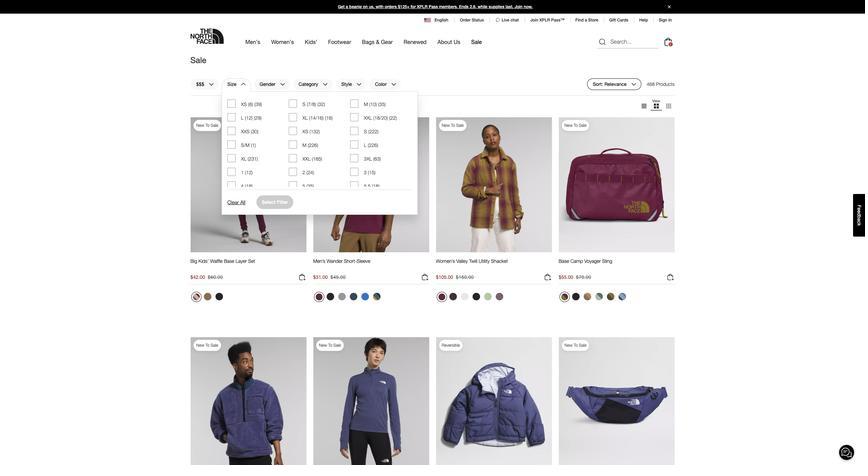 Task type: locate. For each thing, give the bounding box(es) containing it.
the north face home page image
[[191, 29, 224, 44]]

reversible
[[442, 343, 460, 348]]

5.5 (18)
[[364, 183, 380, 189]]

Optic Blue radio
[[360, 291, 371, 302]]

Summit Navy Camo Texture Print radio
[[372, 291, 382, 302]]

coal brown image
[[450, 293, 457, 301]]

2 vertical spatial a
[[857, 219, 863, 221]]

(12) for l
[[245, 115, 253, 121]]

0 vertical spatial (35)
[[379, 102, 386, 107]]

468
[[647, 81, 655, 87]]

m inside the m (10) (35) element
[[364, 102, 368, 107]]

1 vertical spatial xxl
[[303, 156, 311, 162]]

women's valley twill utility shacket
[[436, 258, 508, 264]]

Utility Brown Camo Texture Small Print radio
[[202, 291, 213, 302]]

3xl
[[364, 156, 372, 162]]

3 $choose color$ option group from the left
[[436, 291, 506, 305]]

0 horizontal spatial 1
[[241, 170, 244, 176]]

live chat
[[502, 18, 519, 23]]

1 down in
[[670, 43, 672, 46]]

1 $choose color$ option group from the left
[[191, 291, 225, 305]]

s for s (7/8) (32)
[[303, 102, 306, 107]]

0 vertical spatial m
[[364, 102, 368, 107]]

m (226) element
[[303, 142, 318, 149]]

s (7/8) (32) element
[[303, 102, 325, 108]]

0 horizontal spatial (226)
[[308, 142, 318, 148]]

base inside button
[[559, 258, 570, 264]]

Dark Sage/Misty Sage radio
[[594, 291, 605, 302]]

1 for 1 (12)
[[241, 170, 244, 176]]

0 horizontal spatial (35)
[[307, 183, 314, 189]]

boysenberry large halfdome shadow plaid image
[[439, 294, 446, 301]]

(18) right 4
[[245, 183, 253, 189]]

xl left (14/16)
[[303, 115, 308, 121]]

last.
[[506, 4, 514, 9]]

shacket
[[491, 258, 508, 264]]

1 vertical spatial l
[[364, 142, 367, 148]]

(231)
[[248, 156, 258, 162]]

Boysenberry radio
[[314, 292, 324, 302]]

to for women's sunriser ¼-zip image
[[328, 343, 333, 348]]

s left (7/8)
[[303, 102, 306, 107]]

category
[[299, 81, 318, 87]]

(18) inside 'element'
[[245, 183, 253, 189]]

0 vertical spatial xxl
[[364, 115, 372, 121]]

(226)
[[308, 142, 318, 148], [368, 142, 378, 148]]

sale for the big kids' waffle base layer set image
[[211, 123, 218, 128]]

0 horizontal spatial tnf black image
[[216, 293, 223, 301]]

2 (226) from the left
[[368, 142, 378, 148]]

sort:
[[593, 81, 604, 87]]

join xplr pass™ link
[[531, 18, 565, 23]]

$$$ button
[[191, 79, 219, 90]]

xxs
[[241, 129, 250, 135]]

to for lumbnical—s image
[[574, 343, 578, 348]]

1 horizontal spatial (35)
[[379, 102, 386, 107]]

1 tnf black image from the left
[[216, 293, 223, 301]]

0 horizontal spatial s
[[303, 102, 306, 107]]

english
[[435, 18, 449, 23]]

0 horizontal spatial xl
[[241, 156, 247, 162]]

(18) right 5.5
[[372, 183, 380, 189]]

new for women's sunriser ¼-zip image
[[319, 343, 327, 348]]

new for lumbnical—s image
[[565, 343, 573, 348]]

in
[[669, 18, 673, 23]]

tnf black image right boysenberry icon
[[327, 293, 334, 301]]

f e e d b a c k button
[[854, 194, 866, 237]]

xplr right for
[[417, 4, 428, 9]]

sale link
[[472, 33, 482, 51]]

xxs (30) link
[[228, 127, 289, 135]]

xplr left pass™
[[540, 18, 551, 23]]

xxl left "(18/20)"
[[364, 115, 372, 121]]

0 horizontal spatial a
[[346, 4, 348, 9]]

0 horizontal spatial m
[[303, 142, 307, 148]]

(12) for 1
[[245, 170, 253, 176]]

a for store
[[585, 18, 588, 23]]

(35) right 5
[[307, 183, 314, 189]]

e
[[857, 208, 863, 211], [857, 211, 863, 213]]

5.5 (18) element
[[364, 183, 380, 189]]

(29)
[[254, 115, 262, 121]]

l (12) (29)
[[241, 115, 262, 121]]

s inside 'link'
[[364, 129, 367, 135]]

xs left (6) on the left of the page
[[241, 102, 247, 107]]

1 horizontal spatial xxl
[[364, 115, 372, 121]]

xs (6) (39) element
[[241, 102, 262, 108]]

tnf black image right the utility brown camo texture small print radio
[[216, 293, 223, 301]]

xxl (18/20) (22) element
[[364, 115, 397, 121]]

a up k
[[857, 219, 863, 221]]

xs left (132)
[[303, 129, 309, 135]]

to for the big kids' waffle base layer set image
[[206, 123, 210, 128]]

Misty Sage Icon Plaid 2 radio
[[483, 291, 494, 302]]

new for women's valley twill utility shacket image
[[442, 123, 450, 128]]

0 vertical spatial a
[[346, 4, 348, 9]]

xs (132) element
[[303, 129, 320, 135]]

2 horizontal spatial tnf black radio
[[471, 291, 482, 302]]

s left (222)
[[364, 129, 367, 135]]

new to sale for women's sunriser ¼-zip image
[[319, 343, 341, 348]]

1 vertical spatial xplr
[[540, 18, 551, 23]]

xs (6) (39) link
[[228, 100, 289, 108]]

l up xxs
[[241, 115, 244, 121]]

a right find
[[585, 18, 588, 23]]

order status
[[460, 18, 484, 23]]

a right the get
[[346, 4, 348, 9]]

xxl (18/20) (22)
[[364, 115, 397, 121]]

TNF Black radio
[[214, 291, 225, 302], [325, 291, 336, 302], [471, 291, 482, 302]]

bags
[[362, 39, 375, 45]]

2 $choose color$ option group from the left
[[313, 291, 383, 305]]

(12) down xl (231) element
[[245, 170, 253, 176]]

xs (6) (39)
[[241, 102, 262, 107]]

optic blue image
[[362, 293, 369, 301]]

0 vertical spatial s
[[303, 102, 306, 107]]

about us link
[[438, 33, 461, 51]]

footwear
[[328, 39, 351, 45]]

1 (226) from the left
[[308, 142, 318, 148]]

0 horizontal spatial base
[[224, 258, 235, 264]]

size button
[[222, 79, 251, 90]]

on
[[363, 4, 368, 9]]

Indigo Stone/Steel Blue/Shady Blue radio
[[617, 291, 628, 302]]

m inside m (226) element
[[303, 142, 307, 148]]

2 (12) from the top
[[245, 170, 253, 176]]

0 horizontal spatial xxl
[[303, 156, 311, 162]]

1
[[670, 43, 672, 46], [241, 170, 244, 176]]

(226) down the xs (132) element
[[308, 142, 318, 148]]

1 vertical spatial join
[[531, 18, 539, 23]]

$choose color$ option group for $150.00
[[436, 291, 506, 305]]

$55.00
[[559, 274, 574, 280]]

xl left (231)
[[241, 156, 247, 162]]

base camp voyager sling image
[[559, 117, 675, 253]]

0 vertical spatial xs
[[241, 102, 247, 107]]

xl inside xl (231) element
[[241, 156, 247, 162]]

0 vertical spatial join
[[515, 4, 523, 9]]

join xplr pass™
[[531, 18, 565, 23]]

color
[[375, 81, 387, 87]]

m down the xs (132) element
[[303, 142, 307, 148]]

5 (35) element
[[303, 183, 314, 189]]

live chat button
[[495, 17, 520, 23]]

(12) left (29)
[[245, 115, 253, 121]]

ends
[[460, 4, 469, 9]]

s
[[303, 102, 306, 107], [364, 129, 367, 135]]

1 vertical spatial a
[[585, 18, 588, 23]]

xl (14/16) (16) element
[[303, 115, 333, 121]]

1 base from the left
[[224, 258, 235, 264]]

select filter
[[262, 200, 288, 205]]

4 $choose color$ option group from the left
[[559, 291, 629, 305]]

gender
[[260, 81, 276, 87]]

1 horizontal spatial m
[[364, 102, 368, 107]]

2 (18) from the left
[[372, 183, 380, 189]]

base left layer
[[224, 258, 235, 264]]

select filter button
[[257, 196, 294, 209]]

1 vertical spatial (35)
[[307, 183, 314, 189]]

renewed
[[404, 39, 427, 45]]

1 vertical spatial (12)
[[245, 170, 253, 176]]

live
[[502, 18, 510, 23]]

xxl (185) element
[[303, 156, 322, 162]]

base left 'camp'
[[559, 258, 570, 264]]

xxl left the (185) at the left of the page
[[303, 156, 311, 162]]

almond butter/utility brown image
[[584, 293, 592, 301]]

l
[[241, 115, 244, 121], [364, 142, 367, 148]]

1 vertical spatial 1
[[241, 170, 244, 176]]

m (10) (35) element
[[364, 102, 386, 108]]

(30)
[[251, 129, 259, 135]]

view button
[[651, 99, 663, 114]]

fawn grey large halfdome shadow plaid image
[[496, 293, 504, 301]]

1 horizontal spatial xplr
[[540, 18, 551, 23]]

1 horizontal spatial base
[[559, 258, 570, 264]]

xl inside xl (14/16) (16) element
[[303, 115, 308, 121]]

1 (18) from the left
[[245, 183, 253, 189]]

layer
[[236, 258, 247, 264]]

close image
[[665, 5, 674, 8]]

join right last.
[[515, 4, 523, 9]]

1 vertical spatial m
[[303, 142, 307, 148]]

1 (12) from the top
[[245, 115, 253, 121]]

Fawn Grey Large Halfdome Shadow Plaid radio
[[494, 291, 505, 302]]

0 horizontal spatial xs
[[241, 102, 247, 107]]

size
[[228, 81, 237, 87]]

tnf black image
[[216, 293, 223, 301], [327, 293, 334, 301]]

to for base camp voyager sling image
[[574, 123, 578, 128]]

$choose color$ option group
[[191, 291, 225, 305], [313, 291, 383, 305], [436, 291, 506, 305], [559, 291, 629, 305]]

big kids' waffle base layer set image
[[191, 117, 307, 253]]

1 horizontal spatial l
[[364, 142, 367, 148]]

base camp voyager sling button
[[559, 258, 613, 270]]

s (222) element
[[364, 129, 379, 135]]

sale for lumbnical—s image
[[579, 343, 587, 348]]

1 horizontal spatial join
[[531, 18, 539, 23]]

0 vertical spatial xl
[[303, 115, 308, 121]]

(226) for m (226)
[[308, 142, 318, 148]]

sulphur moss/new taupe green image
[[607, 293, 615, 301]]

l up 3xl
[[364, 142, 367, 148]]

tnf black radio right the utility brown camo texture small print radio
[[214, 291, 225, 302]]

1 horizontal spatial a
[[585, 18, 588, 23]]

f e e d b a c k
[[857, 205, 863, 226]]

misty sage icon plaid 2 image
[[484, 293, 492, 301]]

women's
[[271, 39, 294, 45]]

2 e from the top
[[857, 211, 863, 213]]

new for base camp voyager sling image
[[565, 123, 573, 128]]

0 vertical spatial 1
[[670, 43, 672, 46]]

0 vertical spatial xplr
[[417, 4, 428, 9]]

a inside button
[[857, 219, 863, 221]]

a for beanie
[[346, 4, 348, 9]]

1 horizontal spatial tnf black image
[[327, 293, 334, 301]]

join down now.
[[531, 18, 539, 23]]

1 up 4
[[241, 170, 244, 176]]

big kids' waffle base layer set
[[191, 258, 255, 264]]

sale for women's sunriser ¼-zip image
[[334, 343, 341, 348]]

xs for xs (132)
[[303, 129, 309, 135]]

tnf black radio right gardenia white option
[[471, 291, 482, 302]]

2 horizontal spatial a
[[857, 219, 863, 221]]

find
[[576, 18, 584, 23]]

l (12) (29) element
[[241, 115, 262, 121]]

1 horizontal spatial 1
[[670, 43, 672, 46]]

2 base from the left
[[559, 258, 570, 264]]

gift
[[610, 18, 617, 23]]

0 horizontal spatial l
[[241, 115, 244, 121]]

$31.00
[[313, 274, 328, 280]]

tnf black image
[[473, 293, 480, 301]]

1 vertical spatial xs
[[303, 129, 309, 135]]

order
[[460, 18, 471, 23]]

men's wander short-sleeve image
[[313, 117, 430, 253]]

0 horizontal spatial (18)
[[245, 183, 253, 189]]

0 horizontal spatial tnf black radio
[[214, 291, 225, 302]]

1 horizontal spatial (226)
[[368, 142, 378, 148]]

tnf black radio right boysenberry icon
[[325, 291, 336, 302]]

xl
[[303, 115, 308, 121], [241, 156, 247, 162]]

(35)
[[379, 102, 386, 107], [307, 183, 314, 189]]

m for m (10) (35)
[[364, 102, 368, 107]]

products
[[657, 81, 675, 87]]

men's wander short-sleeve
[[313, 258, 371, 264]]

twill
[[470, 258, 478, 264]]

e up d
[[857, 208, 863, 211]]

(226) down s (222) element
[[368, 142, 378, 148]]

0 vertical spatial (12)
[[245, 115, 253, 121]]

relevance
[[605, 81, 627, 87]]

Almond Butter/Utility Brown radio
[[582, 291, 593, 302]]

1 (12)
[[241, 170, 253, 176]]

us,
[[369, 4, 375, 9]]

tnf black/tnf white image
[[573, 293, 580, 301]]

store
[[589, 18, 599, 23]]

1 horizontal spatial (18)
[[372, 183, 380, 189]]

1 vertical spatial xl
[[241, 156, 247, 162]]

468 products
[[647, 81, 675, 87]]

base camp voyager sling
[[559, 258, 613, 264]]

lumbnical—s image
[[559, 337, 675, 466]]

1 horizontal spatial s
[[364, 129, 367, 135]]

1 vertical spatial s
[[364, 129, 367, 135]]

(35) right (10)
[[379, 102, 386, 107]]

Meld Grey Heather radio
[[337, 291, 348, 302]]

to
[[206, 123, 210, 128], [451, 123, 455, 128], [574, 123, 578, 128], [206, 343, 210, 348], [328, 343, 333, 348], [574, 343, 578, 348]]

2 tnf black radio from the left
[[325, 291, 336, 302]]

status
[[472, 18, 484, 23]]

0 vertical spatial l
[[241, 115, 244, 121]]

sale for base camp voyager sling image
[[579, 123, 587, 128]]

1 horizontal spatial xs
[[303, 129, 309, 135]]

c
[[857, 221, 863, 224]]

base inside button
[[224, 258, 235, 264]]

Boysenberry Paint Lightening Small Print radio
[[191, 292, 202, 302]]

l (226) link
[[351, 141, 412, 149]]

s/m (1) element
[[241, 142, 256, 149]]

xxs (30) element
[[241, 129, 259, 135]]

cards
[[618, 18, 629, 23]]

1 horizontal spatial xl
[[303, 115, 308, 121]]

view list box
[[638, 99, 675, 114]]

baby reversible perrito hooded jacket image
[[436, 337, 552, 466]]

Sulphur Moss/New Taupe Green radio
[[606, 291, 617, 302]]

1 horizontal spatial tnf black radio
[[325, 291, 336, 302]]

e up b on the top
[[857, 211, 863, 213]]

Gardenia White radio
[[460, 291, 470, 302]]

m left (10)
[[364, 102, 368, 107]]

men's
[[246, 39, 261, 45]]



Task type: describe. For each thing, give the bounding box(es) containing it.
(15)
[[368, 170, 376, 176]]

3 (15) element
[[364, 170, 376, 176]]

m (10) (35) link
[[351, 100, 412, 108]]

Search search field
[[597, 35, 659, 49]]

5.5
[[364, 183, 371, 189]]

sale for men's extreme pile pullover image
[[211, 343, 218, 348]]

for
[[411, 4, 416, 9]]

3xl (63)
[[364, 156, 381, 162]]

1 e from the top
[[857, 208, 863, 211]]

clear all button
[[228, 198, 246, 206]]

kids'
[[305, 39, 317, 45]]

Boysenberry/Sulphur Moss radio
[[560, 292, 570, 302]]

1 tnf black radio from the left
[[214, 291, 225, 302]]

new to sale for lumbnical—s image
[[565, 343, 587, 348]]

big
[[191, 258, 197, 264]]

$choose color$ option group for $79.00
[[559, 291, 629, 305]]

sort: relevance button
[[588, 79, 642, 90]]

s for s (222)
[[364, 129, 367, 135]]

2 tnf black image from the left
[[327, 293, 334, 301]]

xxl for xxl (185)
[[303, 156, 311, 162]]

$choose color$ option group for $45.00
[[313, 291, 383, 305]]

Boysenberry Large Halfdome Shadow Plaid radio
[[437, 292, 447, 302]]

(16)
[[325, 115, 333, 121]]

to for men's extreme pile pullover image
[[206, 343, 210, 348]]

l for l (226)
[[364, 142, 367, 148]]

men's
[[313, 258, 326, 264]]

1 (12) element
[[241, 170, 253, 176]]

men's extreme pile pullover image
[[191, 337, 307, 466]]

(185)
[[312, 156, 322, 162]]

3xl (63) link
[[351, 154, 412, 162]]

Coal Brown radio
[[448, 291, 459, 302]]

gardenia white image
[[461, 293, 469, 301]]

gear
[[381, 39, 393, 45]]

utility brown camo texture small print image
[[204, 293, 211, 301]]

&
[[376, 39, 380, 45]]

m (226)
[[303, 142, 318, 148]]

(18) for 4 (18)
[[245, 183, 253, 189]]

$105.00
[[436, 274, 454, 280]]

4 (18) element
[[241, 183, 253, 189]]

help
[[640, 18, 649, 23]]

xl (231) link
[[228, 154, 289, 162]]

get a beanie on us, with orders $125+ for xplr pass members. ends 2.6, while supplies last. join now. link
[[0, 0, 866, 14]]

women's valley twill utility shacket image
[[436, 117, 552, 253]]

women's
[[436, 258, 455, 264]]

view
[[653, 99, 661, 103]]

m (226) link
[[289, 141, 351, 149]]

get
[[338, 4, 345, 9]]

new for the big kids' waffle base layer set image
[[196, 123, 204, 128]]

about us
[[438, 39, 461, 45]]

order status link
[[460, 18, 484, 23]]

supplies
[[489, 4, 505, 9]]

1 for 1
[[670, 43, 672, 46]]

voyager
[[585, 258, 601, 264]]

TNF Black/TNF White radio
[[571, 291, 582, 302]]

big kids' waffle base layer set button
[[191, 258, 255, 270]]

sale for women's valley twill utility shacket image
[[457, 123, 464, 128]]

l (226)
[[364, 142, 378, 148]]

l for l (12) (29)
[[241, 115, 244, 121]]

new to sale for base camp voyager sling image
[[565, 123, 587, 128]]

$79.00
[[577, 274, 592, 280]]

0 horizontal spatial xplr
[[417, 4, 428, 9]]

3 tnf black radio from the left
[[471, 291, 482, 302]]

while
[[478, 4, 488, 9]]

(10)
[[370, 102, 377, 107]]

find a store
[[576, 18, 599, 23]]

xl for xl (231)
[[241, 156, 247, 162]]

xs for xs (6) (39)
[[241, 102, 247, 107]]

new to sale for the big kids' waffle base layer set image
[[196, 123, 218, 128]]

0 horizontal spatial join
[[515, 4, 523, 9]]

beanie
[[350, 4, 362, 9]]

(7/8)
[[307, 102, 316, 107]]

2 (24) element
[[303, 170, 314, 176]]

sort: relevance
[[593, 81, 627, 87]]

xs (132)
[[303, 129, 320, 135]]

l (226) element
[[364, 142, 378, 149]]

boysenberry/sulphur moss image
[[562, 294, 568, 301]]

xxl (18/20) (22) link
[[351, 113, 412, 122]]

english link
[[425, 17, 449, 23]]

new for men's extreme pile pullover image
[[196, 343, 204, 348]]

xl (231) element
[[241, 156, 258, 162]]

xl for xl (14/16) (16)
[[303, 115, 308, 121]]

1 link
[[663, 36, 674, 47]]

boysenberry image
[[316, 294, 323, 301]]

2.6,
[[470, 4, 477, 9]]

3 (15) link
[[351, 168, 412, 176]]

summit navy camo texture print image
[[373, 293, 381, 301]]

footwear link
[[328, 33, 351, 51]]

gift cards
[[610, 18, 629, 23]]

s (7/8) (32) link
[[289, 100, 351, 108]]

m for m (226)
[[303, 142, 307, 148]]

xl (14/16) (16)
[[303, 115, 333, 121]]

gender button
[[254, 79, 290, 90]]

(6)
[[248, 102, 253, 107]]

women's sunriser ¼-zip image
[[313, 337, 430, 466]]

gift cards link
[[610, 18, 629, 23]]

(1)
[[251, 142, 256, 148]]

style
[[342, 81, 352, 87]]

(18) for 5.5 (18)
[[372, 183, 380, 189]]

xs (132) link
[[289, 127, 351, 135]]

search all image
[[599, 38, 607, 46]]

with
[[376, 4, 384, 9]]

2
[[303, 170, 305, 176]]

indigo stone/steel blue/shady blue image
[[619, 293, 626, 301]]

Shady Blue radio
[[348, 291, 359, 302]]

$choose color$ option group for $60.00
[[191, 291, 225, 305]]

short-
[[344, 258, 357, 264]]

chat
[[511, 18, 519, 23]]

468 products status
[[647, 79, 675, 90]]

new to sale for men's extreme pile pullover image
[[196, 343, 218, 348]]

s (222)
[[364, 129, 379, 135]]

l (12) (29) link
[[228, 113, 289, 122]]

filter
[[277, 200, 288, 205]]

xxl (185) link
[[289, 154, 351, 162]]

shady blue image
[[350, 293, 358, 301]]

help link
[[640, 18, 649, 23]]

2 (24)
[[303, 170, 314, 176]]

valley
[[457, 258, 468, 264]]

to for women's valley twill utility shacket image
[[451, 123, 455, 128]]

renewed link
[[404, 33, 427, 51]]

$42.00
[[191, 274, 205, 280]]

about
[[438, 39, 453, 45]]

set
[[248, 258, 255, 264]]

meld grey heather image
[[338, 293, 346, 301]]

camp
[[571, 258, 584, 264]]

utility
[[479, 258, 490, 264]]

3xl (63) element
[[364, 156, 381, 162]]

5 (35) link
[[289, 182, 351, 190]]

(226) for l (226)
[[368, 142, 378, 148]]

clear
[[228, 199, 239, 205]]

xxl for xxl (18/20) (22)
[[364, 115, 372, 121]]

find a store link
[[576, 18, 599, 23]]

boysenberry paint lightening small print image
[[193, 294, 200, 301]]

dark sage/misty sage image
[[596, 293, 603, 301]]

all
[[241, 199, 246, 205]]

new to sale for women's valley twill utility shacket image
[[442, 123, 464, 128]]



Task type: vqa. For each thing, say whether or not it's contained in the screenshot.
Twill
yes



